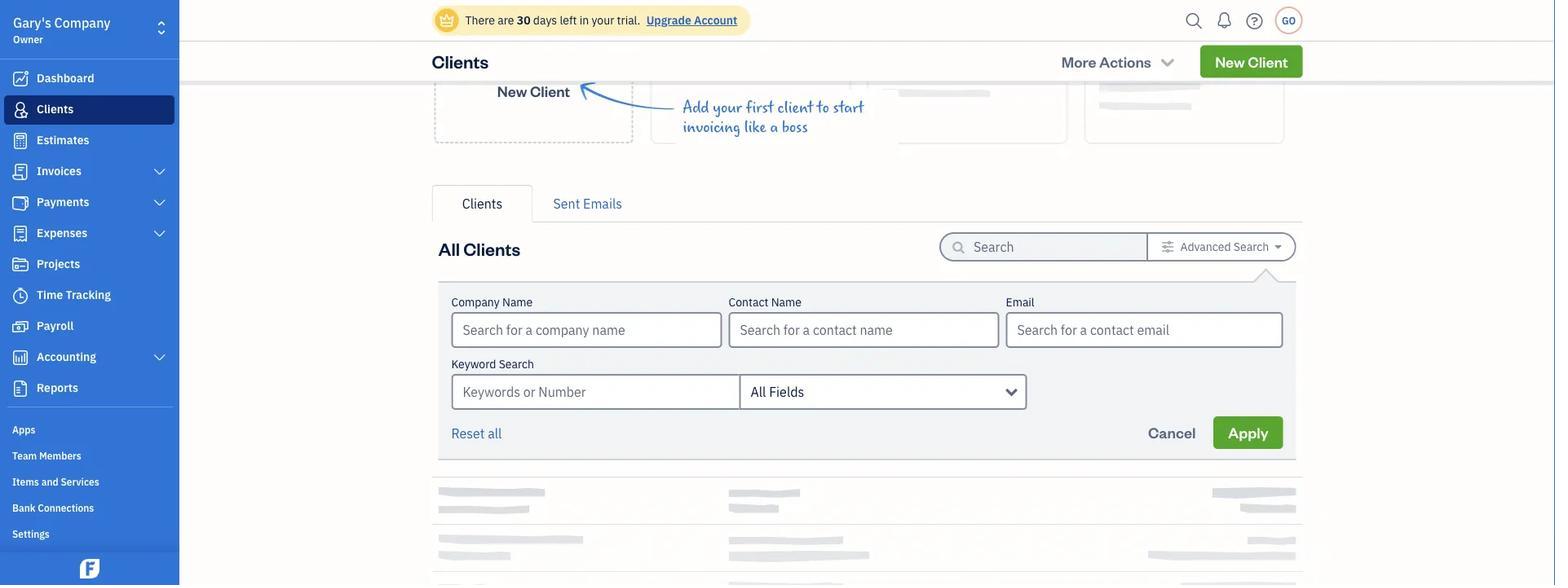 Task type: describe. For each thing, give the bounding box(es) containing it.
invoices
[[37, 164, 82, 179]]

caretdown image
[[1275, 241, 1282, 254]]

0 horizontal spatial new client
[[497, 81, 570, 101]]

services
[[61, 476, 99, 489]]

your inside add your first client to start invoicing like a boss
[[713, 99, 742, 117]]

0 horizontal spatial new
[[497, 81, 527, 101]]

notifications image
[[1212, 4, 1238, 37]]

dashboard image
[[11, 71, 30, 87]]

cancel button
[[1134, 417, 1211, 449]]

days
[[533, 13, 557, 28]]

dashboard
[[37, 71, 94, 86]]

1 horizontal spatial new
[[1216, 52, 1245, 71]]

team
[[12, 449, 37, 463]]

estimate image
[[11, 133, 30, 149]]

money image
[[11, 319, 30, 335]]

client image
[[11, 102, 30, 118]]

payroll
[[37, 319, 74, 334]]

0 horizontal spatial clients link
[[4, 95, 175, 125]]

there
[[465, 13, 495, 28]]

name for company name
[[502, 295, 533, 310]]

chevrondown image
[[1159, 53, 1177, 70]]

to
[[817, 99, 829, 117]]

start
[[833, 99, 864, 117]]

projects
[[37, 257, 80, 272]]

team members link
[[4, 443, 175, 467]]

accounting link
[[4, 343, 175, 373]]

actions
[[1100, 52, 1152, 71]]

time
[[37, 288, 63, 303]]

1 vertical spatial client
[[530, 81, 570, 101]]

fields
[[769, 384, 805, 401]]

Keywords or Number text field
[[452, 374, 739, 410]]

30
[[517, 13, 531, 28]]

settings image
[[1162, 241, 1175, 254]]

expenses link
[[4, 219, 175, 249]]

there are 30 days left in your trial. upgrade account
[[465, 13, 738, 28]]

0 vertical spatial new client
[[1216, 52, 1288, 71]]

0 horizontal spatial new client link
[[434, 9, 633, 144]]

payments
[[37, 195, 89, 210]]

apps link
[[4, 417, 175, 441]]

left
[[560, 13, 577, 28]]

search for advanced search
[[1234, 239, 1269, 255]]

sent emails
[[553, 195, 622, 213]]

expenses
[[37, 226, 87, 241]]

1 vertical spatial clients link
[[432, 185, 533, 223]]

cancel
[[1149, 423, 1196, 443]]

expense image
[[11, 226, 30, 242]]

upgrade
[[647, 13, 692, 28]]

client
[[778, 99, 813, 117]]

Search for a contact email text field
[[1008, 314, 1282, 347]]

tracking
[[66, 288, 111, 303]]

time tracking link
[[4, 281, 175, 311]]

0 horizontal spatial your
[[592, 13, 614, 28]]

items and services
[[12, 476, 99, 489]]

clients inside main "element"
[[37, 102, 74, 117]]

bank connections link
[[4, 495, 175, 520]]

payments link
[[4, 188, 175, 218]]

search image
[[1182, 9, 1208, 33]]

settings link
[[4, 521, 175, 546]]

bank connections
[[12, 502, 94, 515]]

all clients
[[438, 237, 521, 260]]

like
[[745, 118, 767, 136]]

account
[[694, 13, 738, 28]]

1 horizontal spatial new client link
[[1201, 45, 1303, 78]]

add your first client to start invoicing like a boss
[[683, 99, 864, 136]]

apply button
[[1214, 417, 1284, 449]]

first
[[746, 99, 774, 117]]

time tracking
[[37, 288, 111, 303]]

reports link
[[4, 374, 175, 404]]

invoices link
[[4, 157, 175, 187]]



Task type: vqa. For each thing, say whether or not it's contained in the screenshot.
resume
no



Task type: locate. For each thing, give the bounding box(es) containing it.
advanced
[[1181, 239, 1231, 255]]

add
[[683, 99, 709, 117]]

advanced search
[[1181, 239, 1269, 255]]

clients link up all clients
[[432, 185, 533, 223]]

all for all clients
[[438, 237, 460, 260]]

chevron large down image inside invoices link
[[152, 166, 167, 179]]

chart image
[[11, 350, 30, 366]]

owner
[[13, 33, 43, 46]]

chevron large down image for expenses
[[152, 228, 167, 241]]

0 vertical spatial client
[[1248, 52, 1288, 71]]

reset all
[[452, 425, 502, 443]]

1 horizontal spatial client
[[1248, 52, 1288, 71]]

chevron large down image inside accounting link
[[152, 352, 167, 365]]

invoice image
[[11, 164, 30, 180]]

reset all button
[[452, 424, 502, 444]]

freshbooks image
[[77, 560, 103, 579]]

0 horizontal spatial all
[[438, 237, 460, 260]]

1 vertical spatial company
[[452, 295, 500, 310]]

boss
[[782, 118, 808, 136]]

name
[[502, 295, 533, 310], [771, 295, 802, 310]]

name down all clients
[[502, 295, 533, 310]]

name for contact name
[[771, 295, 802, 310]]

chevron large down image up reports link
[[152, 352, 167, 365]]

clients link
[[4, 95, 175, 125], [432, 185, 533, 223]]

1 vertical spatial new client
[[497, 81, 570, 101]]

1 vertical spatial new
[[497, 81, 527, 101]]

company
[[54, 14, 111, 31], [452, 295, 500, 310]]

upgrade account link
[[643, 13, 738, 28]]

new client
[[1216, 52, 1288, 71], [497, 81, 570, 101]]

members
[[39, 449, 81, 463]]

name right contact
[[771, 295, 802, 310]]

1 horizontal spatial name
[[771, 295, 802, 310]]

3 chevron large down image from the top
[[152, 228, 167, 241]]

search right keyword on the left of page
[[499, 357, 534, 372]]

new down are
[[497, 81, 527, 101]]

items and services link
[[4, 469, 175, 494]]

emails
[[583, 195, 622, 213]]

chevron large down image inside payments link
[[152, 197, 167, 210]]

1 name from the left
[[502, 295, 533, 310]]

new client down "30"
[[497, 81, 570, 101]]

your up invoicing
[[713, 99, 742, 117]]

go
[[1282, 14, 1296, 27]]

1 chevron large down image from the top
[[152, 166, 167, 179]]

gary's company owner
[[13, 14, 111, 46]]

4 chevron large down image from the top
[[152, 352, 167, 365]]

1 vertical spatial all
[[751, 384, 766, 401]]

in
[[580, 13, 589, 28]]

all
[[488, 425, 502, 443]]

team members
[[12, 449, 81, 463]]

0 vertical spatial clients link
[[4, 95, 175, 125]]

0 horizontal spatial search
[[499, 357, 534, 372]]

payment image
[[11, 195, 30, 211]]

timer image
[[11, 288, 30, 304]]

advanced search button
[[1149, 234, 1295, 260]]

invoicing
[[683, 118, 741, 136]]

company name
[[452, 295, 533, 310]]

projects link
[[4, 250, 175, 280]]

items
[[12, 476, 39, 489]]

report image
[[11, 381, 30, 397]]

estimates
[[37, 133, 89, 148]]

1 horizontal spatial search
[[1234, 239, 1269, 255]]

Search for a company name text field
[[453, 314, 721, 347]]

all for all fields
[[751, 384, 766, 401]]

0 vertical spatial all
[[438, 237, 460, 260]]

clients up company name on the left bottom of page
[[464, 237, 521, 260]]

trial.
[[617, 13, 641, 28]]

search left caretdown icon
[[1234, 239, 1269, 255]]

clients up all clients
[[462, 195, 503, 213]]

a
[[770, 118, 778, 136]]

bank
[[12, 502, 35, 515]]

project image
[[11, 257, 30, 273]]

chevron large down image down payments link
[[152, 228, 167, 241]]

apps
[[12, 423, 35, 436]]

1 horizontal spatial your
[[713, 99, 742, 117]]

2 name from the left
[[771, 295, 802, 310]]

reports
[[37, 381, 78, 396]]

search
[[1234, 239, 1269, 255], [499, 357, 534, 372]]

are
[[498, 13, 514, 28]]

sent
[[553, 195, 580, 213]]

connections
[[38, 502, 94, 515]]

client down days
[[530, 81, 570, 101]]

and
[[41, 476, 58, 489]]

0 horizontal spatial name
[[502, 295, 533, 310]]

1 horizontal spatial all
[[751, 384, 766, 401]]

keyword search
[[452, 357, 534, 372]]

clients down crown image
[[432, 50, 489, 73]]

contact
[[729, 295, 769, 310]]

chevron large down image for accounting
[[152, 352, 167, 365]]

gary's
[[13, 14, 51, 31]]

main element
[[0, 0, 220, 586]]

new down the notifications image
[[1216, 52, 1245, 71]]

company inside gary's company owner
[[54, 14, 111, 31]]

0 vertical spatial your
[[592, 13, 614, 28]]

apply
[[1229, 423, 1269, 443]]

chevron large down image for invoices
[[152, 166, 167, 179]]

sent emails link
[[533, 185, 643, 223]]

accounting
[[37, 350, 96, 365]]

more
[[1062, 52, 1097, 71]]

search inside advanced search "dropdown button"
[[1234, 239, 1269, 255]]

crown image
[[438, 12, 456, 29]]

Search text field
[[974, 234, 1121, 260]]

All Fields field
[[739, 374, 1027, 410]]

all inside field
[[751, 384, 766, 401]]

your
[[592, 13, 614, 28], [713, 99, 742, 117]]

1 horizontal spatial clients link
[[432, 185, 533, 223]]

new client link
[[434, 9, 633, 144], [1201, 45, 1303, 78]]

chevron large down image down estimates link
[[152, 166, 167, 179]]

all left fields
[[751, 384, 766, 401]]

1 vertical spatial search
[[499, 357, 534, 372]]

1 horizontal spatial company
[[452, 295, 500, 310]]

your right in
[[592, 13, 614, 28]]

dashboard link
[[4, 64, 175, 94]]

settings
[[12, 528, 50, 541]]

0 horizontal spatial company
[[54, 14, 111, 31]]

clients link up estimates link
[[4, 95, 175, 125]]

0 vertical spatial new
[[1216, 52, 1245, 71]]

clients up "estimates"
[[37, 102, 74, 117]]

chevron large down image up expenses link at the left of page
[[152, 197, 167, 210]]

new
[[1216, 52, 1245, 71], [497, 81, 527, 101]]

chevron large down image
[[152, 166, 167, 179], [152, 197, 167, 210], [152, 228, 167, 241], [152, 352, 167, 365]]

go to help image
[[1242, 9, 1268, 33]]

new client down go to help image
[[1216, 52, 1288, 71]]

contact name
[[729, 295, 802, 310]]

estimates link
[[4, 126, 175, 156]]

payroll link
[[4, 312, 175, 342]]

client down go to help image
[[1248, 52, 1288, 71]]

keyword
[[452, 357, 496, 372]]

all
[[438, 237, 460, 260], [751, 384, 766, 401]]

chevron large down image for payments
[[152, 197, 167, 210]]

clients
[[432, 50, 489, 73], [37, 102, 74, 117], [462, 195, 503, 213], [464, 237, 521, 260]]

go button
[[1275, 7, 1303, 34]]

client
[[1248, 52, 1288, 71], [530, 81, 570, 101]]

0 vertical spatial company
[[54, 14, 111, 31]]

more actions
[[1062, 52, 1152, 71]]

reset
[[452, 425, 485, 443]]

all fields
[[751, 384, 805, 401]]

company right 'gary's'
[[54, 14, 111, 31]]

email
[[1006, 295, 1035, 310]]

0 horizontal spatial client
[[530, 81, 570, 101]]

1 horizontal spatial new client
[[1216, 52, 1288, 71]]

more actions button
[[1047, 45, 1191, 78]]

search for keyword search
[[499, 357, 534, 372]]

2 chevron large down image from the top
[[152, 197, 167, 210]]

Search for a contact name text field
[[730, 314, 998, 347]]

1 vertical spatial your
[[713, 99, 742, 117]]

company down all clients
[[452, 295, 500, 310]]

all up company name on the left bottom of page
[[438, 237, 460, 260]]

0 vertical spatial search
[[1234, 239, 1269, 255]]



